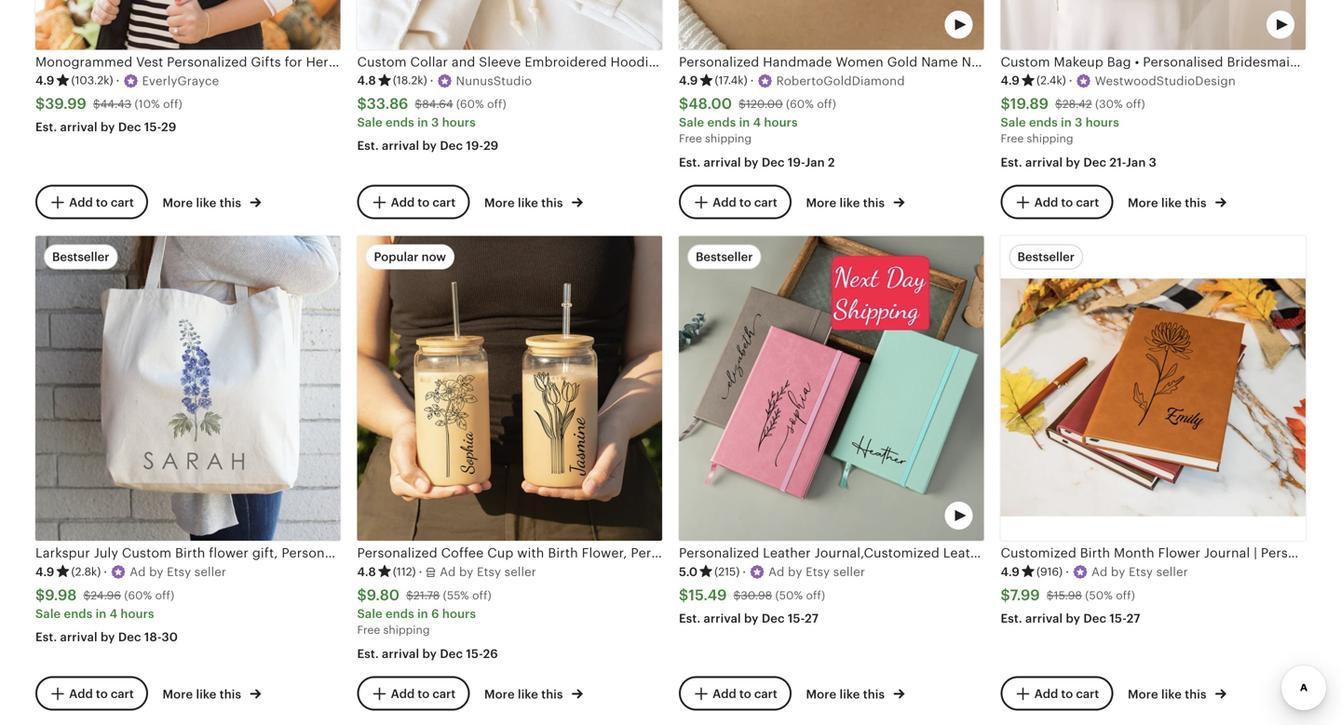 Task type: describe. For each thing, give the bounding box(es) containing it.
more for 19.89
[[1128, 196, 1158, 210]]

ends for 48.00
[[707, 115, 736, 129]]

(50% for 15.49
[[775, 590, 803, 602]]

more like this for 9.80
[[484, 688, 566, 702]]

ends for 9.80
[[386, 607, 414, 621]]

9.98
[[45, 587, 77, 604]]

(60% for 48.00
[[786, 98, 814, 110]]

est. down 7.99
[[1001, 612, 1022, 626]]

in for 19.89
[[1061, 115, 1072, 129]]

to for 9.98
[[96, 687, 108, 701]]

dec inside $ 9.98 $ 24.96 (60% off) sale ends in 4 hours est. arrival by dec 18-30
[[118, 630, 141, 644]]

popular
[[374, 250, 419, 264]]

add to cart for 19.89
[[1034, 196, 1099, 210]]

like for 19.89
[[1161, 196, 1182, 210]]

in for 33.86
[[417, 115, 428, 129]]

free for 48.00
[[679, 132, 702, 145]]

cart for 15.49
[[754, 687, 777, 701]]

est. arrival by dec 19-jan 2
[[679, 155, 835, 169]]

more like this for 33.86
[[484, 196, 566, 210]]

est. arrival by dec 21-jan 3
[[1001, 155, 1157, 169]]

larkspur july custom birth flower gift, personalized canvas tote bag, birthday gift for her, gift for mom,best friends gift, christmas gifts image
[[35, 236, 340, 541]]

arrival down $ 9.80 $ 21.78 (55% off) sale ends in 6 hours free shipping
[[382, 647, 419, 661]]

$ 39.99 $ 44.43 (10% off)
[[35, 95, 182, 112]]

(10%
[[135, 98, 160, 110]]

by down $ 15.49 $ 30.98 (50% off)
[[744, 612, 759, 626]]

add to cart for 15.49
[[713, 687, 777, 701]]

$ 9.98 $ 24.96 (60% off) sale ends in 4 hours est. arrival by dec 18-30
[[35, 587, 178, 644]]

hours for 33.86
[[442, 115, 476, 129]]

(55%
[[443, 590, 469, 602]]

ends for 19.89
[[1029, 115, 1058, 129]]

(103.2k)
[[71, 74, 113, 87]]

jan for 48.00
[[805, 155, 825, 169]]

dec left 21-
[[1083, 155, 1106, 169]]

more like this for 39.99
[[162, 196, 244, 210]]

(30%
[[1095, 98, 1123, 110]]

9.80
[[367, 587, 400, 604]]

more like this link for 48.00
[[806, 192, 905, 212]]

arrival inside $ 9.98 $ 24.96 (60% off) sale ends in 4 hours est. arrival by dec 18-30
[[60, 630, 98, 644]]

vest
[[136, 54, 163, 69]]

custom collar and sleeve embroidered hoodie, embroidered mom mama grandmother hoodie with kids names kids names, personalized embroidered image
[[357, 0, 662, 50]]

dec down 30.98
[[762, 612, 785, 626]]

personalized coffee cup with birth flower, personalized birth flower tumbler, unique bridesmaid gifts, custom glass tumbler, gift for her image
[[357, 236, 662, 541]]

4.9 for 9.98
[[35, 565, 54, 579]]

like for 48.00
[[840, 196, 860, 210]]

add for 7.99
[[1034, 687, 1058, 701]]

est. down 39.99
[[35, 120, 57, 134]]

more for 39.99
[[162, 196, 193, 210]]

product video element for 19.89
[[1001, 0, 1306, 50]]

her
[[306, 54, 329, 69]]

39.99
[[45, 95, 87, 112]]

arrival down $ 19.89 $ 28.42 (30% off) sale ends in 3 hours free shipping
[[1025, 155, 1063, 169]]

more like this link for 7.99
[[1128, 684, 1226, 703]]

$ inside $ 39.99 $ 44.43 (10% off)
[[93, 98, 100, 110]]

more like this for 15.49
[[806, 688, 888, 702]]

off) for 39.99
[[163, 98, 182, 110]]

arrival inside $ 33.86 $ 84.64 (60% off) sale ends in 3 hours est. arrival by dec 19-29
[[382, 139, 419, 153]]

bestseller for 7.99
[[1017, 250, 1075, 264]]

4 for 9.98
[[110, 607, 117, 621]]

by inside $ 9.98 $ 24.96 (60% off) sale ends in 4 hours est. arrival by dec 18-30
[[101, 630, 115, 644]]

sale for 9.80
[[357, 607, 383, 621]]

this for 39.99
[[220, 196, 241, 210]]

shipping for 48.00
[[705, 132, 752, 145]]

add to cart button for 33.86
[[357, 185, 470, 220]]

for
[[285, 54, 302, 69]]

$ 48.00 $ 120.00 (60% off) sale ends in 4 hours free shipping
[[679, 95, 836, 145]]

to for 7.99
[[1061, 687, 1073, 701]]

add to cart button for 19.89
[[1001, 185, 1113, 220]]

monogrammed
[[35, 54, 133, 69]]

add to cart for 33.86
[[391, 196, 456, 210]]

cart for 19.89
[[1076, 196, 1099, 210]]

27 for 7.99
[[1126, 612, 1140, 626]]

$ 9.80 $ 21.78 (55% off) sale ends in 6 hours free shipping
[[357, 587, 491, 636]]

free for 9.80
[[357, 624, 380, 636]]

arrival down the 15.49
[[704, 612, 741, 626]]

18-
[[144, 630, 162, 644]]

19.89
[[1010, 95, 1049, 112]]

more like this for 48.00
[[806, 196, 888, 210]]

4.9 for 19.89
[[1001, 74, 1020, 88]]

hours for 48.00
[[764, 115, 798, 129]]

hours for 9.98
[[121, 607, 154, 621]]

84.64
[[422, 98, 453, 110]]

off) for 15.49
[[806, 590, 825, 602]]

by inside $ 33.86 $ 84.64 (60% off) sale ends in 3 hours est. arrival by dec 19-29
[[422, 139, 437, 153]]

· for 15.49
[[742, 565, 746, 579]]

120.00
[[746, 98, 783, 110]]

off) for 9.80
[[472, 590, 491, 602]]

33.86
[[367, 95, 408, 112]]

$ inside $ 7.99 $ 15.98 (50% off)
[[1046, 590, 1054, 602]]

$ 19.89 $ 28.42 (30% off) sale ends in 3 hours free shipping
[[1001, 95, 1145, 145]]

gifts
[[251, 54, 281, 69]]

add to cart for 9.98
[[69, 687, 134, 701]]

more like this link for 9.98
[[162, 684, 261, 703]]

add to cart for 39.99
[[69, 196, 134, 210]]

more for 33.86
[[484, 196, 515, 210]]

like for 7.99
[[1161, 688, 1182, 702]]

add to cart for 7.99
[[1034, 687, 1099, 701]]

this for 15.49
[[863, 688, 885, 702]]

like for 33.86
[[518, 196, 538, 210]]

$ 7.99 $ 15.98 (50% off)
[[1001, 587, 1135, 604]]

add to cart button for 9.98
[[35, 677, 148, 711]]

like for 9.80
[[518, 688, 538, 702]]

monogrammed vest personalized gifts for her a11 image
[[35, 0, 340, 50]]

27 for 15.49
[[805, 612, 819, 626]]

arrival down 39.99
[[60, 120, 98, 134]]

dec down $ 7.99 $ 15.98 (50% off)
[[1083, 612, 1106, 626]]

dec down $ 48.00 $ 120.00 (60% off) sale ends in 4 hours free shipping
[[762, 155, 785, 169]]

30
[[162, 630, 178, 644]]

$ 33.86 $ 84.64 (60% off) sale ends in 3 hours est. arrival by dec 19-29
[[357, 95, 506, 153]]

in for 48.00
[[739, 115, 750, 129]]

(2.8k)
[[71, 566, 101, 578]]

to for 15.49
[[739, 687, 751, 701]]

15- for 7.99
[[1110, 612, 1127, 626]]

2 horizontal spatial 3
[[1149, 155, 1157, 169]]

sale for 9.98
[[35, 607, 61, 621]]

in for 9.98
[[96, 607, 107, 621]]



Task type: vqa. For each thing, say whether or not it's contained in the screenshot.
7.99
yes



Task type: locate. For each thing, give the bounding box(es) containing it.
1 vertical spatial 4
[[110, 607, 117, 621]]

in down "120.00" on the right top of the page
[[739, 115, 750, 129]]

1 horizontal spatial 3
[[1075, 115, 1083, 129]]

(50% inside $ 15.49 $ 30.98 (50% off)
[[775, 590, 803, 602]]

free down 9.80
[[357, 624, 380, 636]]

0 horizontal spatial 29
[[161, 120, 176, 134]]

bestseller for 9.98
[[52, 250, 109, 264]]

(60%
[[456, 98, 484, 110], [786, 98, 814, 110], [124, 590, 152, 602]]

monogrammed vest personalized gifts for her a11
[[35, 54, 350, 69]]

off) right 30.98
[[806, 590, 825, 602]]

4.9 up 39.99
[[35, 74, 54, 88]]

more like this link for 39.99
[[162, 192, 261, 212]]

1 est. arrival by dec 15-27 from the left
[[679, 612, 819, 626]]

21-
[[1110, 155, 1126, 169]]

0 horizontal spatial jan
[[805, 155, 825, 169]]

shipping up "est. arrival by dec 15-26"
[[383, 624, 430, 636]]

free inside $ 9.80 $ 21.78 (55% off) sale ends in 6 hours free shipping
[[357, 624, 380, 636]]

4.8 for 9.80
[[357, 565, 376, 579]]

(60% inside $ 33.86 $ 84.64 (60% off) sale ends in 3 hours est. arrival by dec 19-29
[[456, 98, 484, 110]]

add
[[69, 196, 93, 210], [391, 196, 415, 210], [713, 196, 736, 210], [1034, 196, 1058, 210], [69, 687, 93, 701], [391, 687, 415, 701], [713, 687, 736, 701], [1034, 687, 1058, 701]]

dec down 44.43
[[118, 120, 141, 134]]

27 down $ 7.99 $ 15.98 (50% off)
[[1126, 612, 1140, 626]]

0 horizontal spatial 4
[[110, 607, 117, 621]]

hours down (55%
[[442, 607, 476, 621]]

2 27 from the left
[[1126, 612, 1140, 626]]

est. inside $ 9.98 $ 24.96 (60% off) sale ends in 4 hours est. arrival by dec 18-30
[[35, 630, 57, 644]]

add to cart button for 48.00
[[679, 185, 791, 220]]

est. arrival by dec 15-27 down $ 15.49 $ 30.98 (50% off)
[[679, 612, 819, 626]]

· right (18.2k)
[[430, 74, 434, 88]]

to for 39.99
[[96, 196, 108, 210]]

3 right 21-
[[1149, 155, 1157, 169]]

2 bestseller from the left
[[696, 250, 753, 264]]

4.8
[[357, 74, 376, 88], [357, 565, 376, 579]]

free
[[679, 132, 702, 145], [1001, 132, 1024, 145], [357, 624, 380, 636]]

3 for 19.89
[[1075, 115, 1083, 129]]

cart for 39.99
[[111, 196, 134, 210]]

in inside $ 9.80 $ 21.78 (55% off) sale ends in 6 hours free shipping
[[417, 607, 428, 621]]

jan
[[805, 155, 825, 169], [1126, 155, 1146, 169]]

est. arrival by dec 15-29
[[35, 120, 176, 134]]

shipping up est. arrival by dec 21-jan 3
[[1027, 132, 1073, 145]]

0 horizontal spatial (50%
[[775, 590, 803, 602]]

in inside $ 48.00 $ 120.00 (60% off) sale ends in 4 hours free shipping
[[739, 115, 750, 129]]

off) inside $ 9.80 $ 21.78 (55% off) sale ends in 6 hours free shipping
[[472, 590, 491, 602]]

1 horizontal spatial 27
[[1126, 612, 1140, 626]]

in inside $ 33.86 $ 84.64 (60% off) sale ends in 3 hours est. arrival by dec 19-29
[[417, 115, 428, 129]]

(17.4k)
[[715, 74, 747, 87]]

cart for 9.98
[[111, 687, 134, 701]]

ends down 9.80
[[386, 607, 414, 621]]

sale
[[357, 115, 383, 129], [679, 115, 704, 129], [1001, 115, 1026, 129], [35, 607, 61, 621], [357, 607, 383, 621]]

19- inside $ 33.86 $ 84.64 (60% off) sale ends in 3 hours est. arrival by dec 19-29
[[466, 139, 483, 153]]

1 horizontal spatial 4
[[753, 115, 761, 129]]

free for 19.89
[[1001, 132, 1024, 145]]

off) inside $ 7.99 $ 15.98 (50% off)
[[1116, 590, 1135, 602]]

hours inside $ 33.86 $ 84.64 (60% off) sale ends in 3 hours est. arrival by dec 19-29
[[442, 115, 476, 129]]

(50% for 7.99
[[1085, 590, 1113, 602]]

30.98
[[741, 590, 772, 602]]

15- down $ 15.49 $ 30.98 (50% off)
[[788, 612, 805, 626]]

4.9 up 48.00
[[679, 74, 698, 88]]

(215)
[[714, 566, 740, 578]]

2 (50% from the left
[[1085, 590, 1113, 602]]

in inside $ 9.98 $ 24.96 (60% off) sale ends in 4 hours est. arrival by dec 18-30
[[96, 607, 107, 621]]

hours
[[442, 115, 476, 129], [764, 115, 798, 129], [1086, 115, 1119, 129], [121, 607, 154, 621], [442, 607, 476, 621]]

· right '(916)'
[[1065, 565, 1069, 579]]

3
[[431, 115, 439, 129], [1075, 115, 1083, 129], [1149, 155, 1157, 169]]

by
[[101, 120, 115, 134], [422, 139, 437, 153], [744, 155, 759, 169], [1066, 155, 1080, 169], [744, 612, 759, 626], [1066, 612, 1080, 626], [101, 630, 115, 644], [422, 647, 437, 661]]

arrival
[[60, 120, 98, 134], [382, 139, 419, 153], [704, 155, 741, 169], [1025, 155, 1063, 169], [704, 612, 741, 626], [1025, 612, 1063, 626], [60, 630, 98, 644], [382, 647, 419, 661]]

1 jan from the left
[[805, 155, 825, 169]]

est.
[[35, 120, 57, 134], [357, 139, 379, 153], [679, 155, 701, 169], [1001, 155, 1022, 169], [679, 612, 701, 626], [1001, 612, 1022, 626], [35, 630, 57, 644], [357, 647, 379, 661]]

(50% right 30.98
[[775, 590, 803, 602]]

cart for 9.80
[[432, 687, 456, 701]]

arrival down $ 48.00 $ 120.00 (60% off) sale ends in 4 hours free shipping
[[704, 155, 741, 169]]

$ 15.49 $ 30.98 (50% off)
[[679, 587, 825, 604]]

off) up '2'
[[817, 98, 836, 110]]

off) right 84.64 on the left
[[487, 98, 506, 110]]

shipping for 19.89
[[1027, 132, 1073, 145]]

$
[[35, 95, 45, 112], [357, 95, 367, 112], [679, 95, 688, 112], [1001, 95, 1010, 112], [93, 98, 100, 110], [415, 98, 422, 110], [739, 98, 746, 110], [1055, 98, 1062, 110], [35, 587, 45, 604], [357, 587, 367, 604], [679, 587, 688, 604], [1001, 587, 1010, 604], [83, 590, 91, 602], [406, 590, 413, 602], [733, 590, 741, 602], [1046, 590, 1054, 602]]

hours down "120.00" on the right top of the page
[[764, 115, 798, 129]]

(50%
[[775, 590, 803, 602], [1085, 590, 1113, 602]]

15- down $ 7.99 $ 15.98 (50% off)
[[1110, 612, 1127, 626]]

ends for 9.98
[[64, 607, 92, 621]]

more
[[162, 196, 193, 210], [484, 196, 515, 210], [806, 196, 836, 210], [1128, 196, 1158, 210], [162, 688, 193, 702], [484, 688, 515, 702], [806, 688, 836, 702], [1128, 688, 1158, 702]]

4 inside $ 9.98 $ 24.96 (60% off) sale ends in 4 hours est. arrival by dec 18-30
[[110, 607, 117, 621]]

product video element for 48.00
[[679, 0, 984, 50]]

1 horizontal spatial jan
[[1126, 155, 1146, 169]]

est. arrival by dec 15-27 for 15.49
[[679, 612, 819, 626]]

4.9 up 9.98
[[35, 565, 54, 579]]

(60% right 84.64 on the left
[[456, 98, 484, 110]]

shipping
[[705, 132, 752, 145], [1027, 132, 1073, 145], [383, 624, 430, 636]]

· right (112)
[[419, 565, 422, 579]]

(60% inside $ 48.00 $ 120.00 (60% off) sale ends in 4 hours free shipping
[[786, 98, 814, 110]]

off) inside $ 33.86 $ 84.64 (60% off) sale ends in 3 hours est. arrival by dec 19-29
[[487, 98, 506, 110]]

0 horizontal spatial 19-
[[466, 139, 483, 153]]

add to cart for 9.80
[[391, 687, 456, 701]]

by down '24.96'
[[101, 630, 115, 644]]

off) for 9.98
[[155, 590, 174, 602]]

4.8 for 33.86
[[357, 74, 376, 88]]

personalized
[[167, 54, 247, 69]]

arrival down 9.98
[[60, 630, 98, 644]]

(60% right '24.96'
[[124, 590, 152, 602]]

4.8 up 33.86
[[357, 74, 376, 88]]

ends down 9.98
[[64, 607, 92, 621]]

est. inside $ 33.86 $ 84.64 (60% off) sale ends in 3 hours est. arrival by dec 19-29
[[357, 139, 379, 153]]

29 inside $ 33.86 $ 84.64 (60% off) sale ends in 3 hours est. arrival by dec 19-29
[[483, 139, 499, 153]]

shipping inside $ 48.00 $ 120.00 (60% off) sale ends in 4 hours free shipping
[[705, 132, 752, 145]]

(50% inside $ 7.99 $ 15.98 (50% off)
[[1085, 590, 1113, 602]]

by down $ 19.89 $ 28.42 (30% off) sale ends in 3 hours free shipping
[[1066, 155, 1080, 169]]

hours for 19.89
[[1086, 115, 1119, 129]]

0 horizontal spatial est. arrival by dec 15-27
[[679, 612, 819, 626]]

2 horizontal spatial (60%
[[786, 98, 814, 110]]

cart
[[111, 196, 134, 210], [432, 196, 456, 210], [754, 196, 777, 210], [1076, 196, 1099, 210], [111, 687, 134, 701], [432, 687, 456, 701], [754, 687, 777, 701], [1076, 687, 1099, 701]]

4 down "120.00" on the right top of the page
[[753, 115, 761, 129]]

sale down 48.00
[[679, 115, 704, 129]]

19-
[[466, 139, 483, 153], [788, 155, 805, 169]]

off) for 48.00
[[817, 98, 836, 110]]

ends inside $ 19.89 $ 28.42 (30% off) sale ends in 3 hours free shipping
[[1029, 115, 1058, 129]]

this
[[220, 196, 241, 210], [541, 196, 563, 210], [863, 196, 885, 210], [1185, 196, 1207, 210], [220, 688, 241, 702], [541, 688, 563, 702], [863, 688, 885, 702], [1185, 688, 1207, 702]]

in
[[417, 115, 428, 129], [739, 115, 750, 129], [1061, 115, 1072, 129], [96, 607, 107, 621], [417, 607, 428, 621]]

off) inside $ 15.49 $ 30.98 (50% off)
[[806, 590, 825, 602]]

sale down 9.80
[[357, 607, 383, 621]]

this for 48.00
[[863, 196, 885, 210]]

(112)
[[393, 566, 416, 578]]

0 vertical spatial 29
[[161, 120, 176, 134]]

more like this
[[162, 196, 244, 210], [484, 196, 566, 210], [806, 196, 888, 210], [1128, 196, 1210, 210], [162, 688, 244, 702], [484, 688, 566, 702], [806, 688, 888, 702], [1128, 688, 1210, 702]]

(2.4k)
[[1036, 74, 1066, 87]]

1 vertical spatial 29
[[483, 139, 499, 153]]

hours down 84.64 on the left
[[442, 115, 476, 129]]

15- down (55%
[[466, 647, 483, 661]]

4
[[753, 115, 761, 129], [110, 607, 117, 621]]

(60% right "120.00" on the right top of the page
[[786, 98, 814, 110]]

more for 9.98
[[162, 688, 193, 702]]

· for 9.80
[[419, 565, 422, 579]]

to for 9.80
[[418, 687, 430, 701]]

add to cart for 48.00
[[713, 196, 777, 210]]

ends
[[386, 115, 414, 129], [707, 115, 736, 129], [1029, 115, 1058, 129], [64, 607, 92, 621], [386, 607, 414, 621]]

popular now
[[374, 250, 446, 264]]

more for 7.99
[[1128, 688, 1158, 702]]

15.98
[[1054, 590, 1082, 602]]

4.9 up the 19.89
[[1001, 74, 1020, 88]]

0 horizontal spatial (60%
[[124, 590, 152, 602]]

ends down 33.86
[[386, 115, 414, 129]]

dec left 18-
[[118, 630, 141, 644]]

3 bestseller from the left
[[1017, 250, 1075, 264]]

1 27 from the left
[[805, 612, 819, 626]]

bestseller
[[52, 250, 109, 264], [696, 250, 753, 264], [1017, 250, 1075, 264]]

0 horizontal spatial shipping
[[383, 624, 430, 636]]

sale inside $ 9.80 $ 21.78 (55% off) sale ends in 6 hours free shipping
[[357, 607, 383, 621]]

· for 39.99
[[116, 74, 120, 88]]

more like this for 9.98
[[162, 688, 244, 702]]

off) inside $ 48.00 $ 120.00 (60% off) sale ends in 4 hours free shipping
[[817, 98, 836, 110]]

add to cart button for 15.49
[[679, 677, 791, 711]]

1 4.8 from the top
[[357, 74, 376, 88]]

add to cart
[[69, 196, 134, 210], [391, 196, 456, 210], [713, 196, 777, 210], [1034, 196, 1099, 210], [69, 687, 134, 701], [391, 687, 456, 701], [713, 687, 777, 701], [1034, 687, 1099, 701]]

est. down 9.98
[[35, 630, 57, 644]]

sale down 33.86
[[357, 115, 383, 129]]

sale down the 19.89
[[1001, 115, 1026, 129]]

2 horizontal spatial shipping
[[1027, 132, 1073, 145]]

hours inside $ 19.89 $ 28.42 (30% off) sale ends in 3 hours free shipping
[[1086, 115, 1119, 129]]

· up 44.43
[[116, 74, 120, 88]]

arrival down 33.86
[[382, 139, 419, 153]]

4.9 for 39.99
[[35, 74, 54, 88]]

this for 7.99
[[1185, 688, 1207, 702]]

off) for 7.99
[[1116, 590, 1135, 602]]

off) inside $ 19.89 $ 28.42 (30% off) sale ends in 3 hours free shipping
[[1126, 98, 1145, 110]]

1 horizontal spatial est. arrival by dec 15-27
[[1001, 612, 1140, 626]]

ends for 33.86
[[386, 115, 414, 129]]

4.9
[[35, 74, 54, 88], [679, 74, 698, 88], [1001, 74, 1020, 88], [35, 565, 54, 579], [1001, 565, 1020, 579]]

off) right 15.98
[[1116, 590, 1135, 602]]

add to cart button for 39.99
[[35, 185, 148, 220]]

by down 15.98
[[1066, 612, 1080, 626]]

more like this link for 15.49
[[806, 684, 905, 703]]

cart for 48.00
[[754, 196, 777, 210]]

off) up the "30"
[[155, 590, 174, 602]]

hours for 9.80
[[442, 607, 476, 621]]

1 horizontal spatial (50%
[[1085, 590, 1113, 602]]

4 down '24.96'
[[110, 607, 117, 621]]

1 (50% from the left
[[775, 590, 803, 602]]

2 horizontal spatial free
[[1001, 132, 1024, 145]]

0 horizontal spatial free
[[357, 624, 380, 636]]

ends inside $ 48.00 $ 120.00 (60% off) sale ends in 4 hours free shipping
[[707, 115, 736, 129]]

jan left '2'
[[805, 155, 825, 169]]

est. down 33.86
[[357, 139, 379, 153]]

by down 84.64 on the left
[[422, 139, 437, 153]]

free down the 19.89
[[1001, 132, 1024, 145]]

shipping inside $ 19.89 $ 28.42 (30% off) sale ends in 3 hours free shipping
[[1027, 132, 1073, 145]]

26
[[483, 647, 498, 661]]

ends down 48.00
[[707, 115, 736, 129]]

in down 28.42
[[1061, 115, 1072, 129]]

1 vertical spatial 19-
[[788, 155, 805, 169]]

in down '24.96'
[[96, 607, 107, 621]]

24.96
[[91, 590, 121, 602]]

sale inside $ 48.00 $ 120.00 (60% off) sale ends in 4 hours free shipping
[[679, 115, 704, 129]]

2 horizontal spatial bestseller
[[1017, 250, 1075, 264]]

est. arrival by dec 15-26
[[357, 647, 498, 661]]

1 horizontal spatial free
[[679, 132, 702, 145]]

by down $ 48.00 $ 120.00 (60% off) sale ends in 4 hours free shipping
[[744, 155, 759, 169]]

1 bestseller from the left
[[52, 250, 109, 264]]

hours down (30%
[[1086, 115, 1119, 129]]

more like this link for 9.80
[[484, 684, 583, 703]]

free inside $ 48.00 $ 120.00 (60% off) sale ends in 4 hours free shipping
[[679, 132, 702, 145]]

this for 33.86
[[541, 196, 563, 210]]

3 inside $ 19.89 $ 28.42 (30% off) sale ends in 3 hours free shipping
[[1075, 115, 1083, 129]]

add to cart button
[[35, 185, 148, 220], [357, 185, 470, 220], [679, 185, 791, 220], [1001, 185, 1113, 220], [35, 677, 148, 711], [357, 677, 470, 711], [679, 677, 791, 711], [1001, 677, 1113, 711]]

to for 19.89
[[1061, 196, 1073, 210]]

add for 19.89
[[1034, 196, 1058, 210]]

27 down $ 15.49 $ 30.98 (50% off)
[[805, 612, 819, 626]]

cart for 33.86
[[432, 196, 456, 210]]

add for 39.99
[[69, 196, 93, 210]]

customized birth month flower journal | personalized birth flower gift | gift for mother's day | gift for her | birth flower journal image
[[1001, 236, 1306, 541]]

15.49
[[688, 587, 727, 604]]

shipping for 9.80
[[383, 624, 430, 636]]

hours inside $ 9.98 $ 24.96 (60% off) sale ends in 4 hours est. arrival by dec 18-30
[[121, 607, 154, 621]]

ends inside $ 9.98 $ 24.96 (60% off) sale ends in 4 hours est. arrival by dec 18-30
[[64, 607, 92, 621]]

1 horizontal spatial bestseller
[[696, 250, 753, 264]]

dec left 26
[[440, 647, 463, 661]]

personalized leather journal,customized leather journal, journal with name, personalized notebook, personalized diary,travel size, mom gift image
[[679, 236, 984, 541]]

· right '(17.4k)'
[[750, 74, 754, 88]]

add for 9.80
[[391, 687, 415, 701]]

4 inside $ 48.00 $ 120.00 (60% off) sale ends in 4 hours free shipping
[[753, 115, 761, 129]]

0 vertical spatial 4
[[753, 115, 761, 129]]

7.99
[[1010, 587, 1040, 604]]

a11
[[332, 54, 350, 69]]

add for 48.00
[[713, 196, 736, 210]]

more like this link
[[162, 192, 261, 212], [484, 192, 583, 212], [806, 192, 905, 212], [1128, 192, 1226, 212], [162, 684, 261, 703], [484, 684, 583, 703], [806, 684, 905, 703], [1128, 684, 1226, 703]]

hours inside $ 9.80 $ 21.78 (55% off) sale ends in 6 hours free shipping
[[442, 607, 476, 621]]

off)
[[163, 98, 182, 110], [487, 98, 506, 110], [817, 98, 836, 110], [1126, 98, 1145, 110], [155, 590, 174, 602], [472, 590, 491, 602], [806, 590, 825, 602], [1116, 590, 1135, 602]]

ends down the 19.89
[[1029, 115, 1058, 129]]

more like this for 7.99
[[1128, 688, 1210, 702]]

2 est. arrival by dec 15-27 from the left
[[1001, 612, 1140, 626]]

in down 84.64 on the left
[[417, 115, 428, 129]]

more for 15.49
[[806, 688, 836, 702]]

by down 6
[[422, 647, 437, 661]]

free inside $ 19.89 $ 28.42 (30% off) sale ends in 3 hours free shipping
[[1001, 132, 1024, 145]]

4.9 for 48.00
[[679, 74, 698, 88]]

(916)
[[1036, 566, 1063, 578]]

4.9 for 7.99
[[1001, 565, 1020, 579]]

sale inside $ 33.86 $ 84.64 (60% off) sale ends in 3 hours est. arrival by dec 19-29
[[357, 115, 383, 129]]

0 horizontal spatial bestseller
[[52, 250, 109, 264]]

more like this link for 19.89
[[1128, 192, 1226, 212]]

product video element
[[679, 0, 984, 50], [1001, 0, 1306, 50], [679, 236, 984, 541]]

1 horizontal spatial 19-
[[788, 155, 805, 169]]

this for 9.80
[[541, 688, 563, 702]]

0 horizontal spatial 3
[[431, 115, 439, 129]]

custom makeup bag • personalised bridesmaid gifts • wedding gift • travel toiletry bag • cosmetic bag • birthday gift • wedding favors image
[[1001, 0, 1306, 50]]

sale down 9.98
[[35, 607, 61, 621]]

free down 48.00
[[679, 132, 702, 145]]

· for 48.00
[[750, 74, 754, 88]]

this for 9.98
[[220, 688, 241, 702]]

sale inside $ 19.89 $ 28.42 (30% off) sale ends in 3 hours free shipping
[[1001, 115, 1026, 129]]

by down $ 39.99 $ 44.43 (10% off)
[[101, 120, 115, 134]]

1 horizontal spatial 29
[[483, 139, 499, 153]]

ends inside $ 33.86 $ 84.64 (60% off) sale ends in 3 hours est. arrival by dec 19-29
[[386, 115, 414, 129]]

(60% for 33.86
[[456, 98, 484, 110]]

15- down the "(10%"
[[144, 120, 161, 134]]

dec inside $ 33.86 $ 84.64 (60% off) sale ends in 3 hours est. arrival by dec 19-29
[[440, 139, 463, 153]]

sale for 33.86
[[357, 115, 383, 129]]

5.0
[[679, 565, 698, 579]]

0 horizontal spatial 27
[[805, 612, 819, 626]]

$ inside $ 15.49 $ 30.98 (50% off)
[[733, 590, 741, 602]]

jan down $ 19.89 $ 28.42 (30% off) sale ends in 3 hours free shipping
[[1126, 155, 1146, 169]]

· for 19.89
[[1069, 74, 1072, 88]]

est. arrival by dec 15-27 down 15.98
[[1001, 612, 1140, 626]]

off) inside $ 9.98 $ 24.96 (60% off) sale ends in 4 hours est. arrival by dec 18-30
[[155, 590, 174, 602]]

·
[[116, 74, 120, 88], [430, 74, 434, 88], [750, 74, 754, 88], [1069, 74, 1072, 88], [104, 565, 107, 579], [419, 565, 422, 579], [742, 565, 746, 579], [1065, 565, 1069, 579]]

like
[[196, 196, 217, 210], [518, 196, 538, 210], [840, 196, 860, 210], [1161, 196, 1182, 210], [196, 688, 217, 702], [518, 688, 538, 702], [840, 688, 860, 702], [1161, 688, 1182, 702]]

est. down 48.00
[[679, 155, 701, 169]]

to
[[96, 196, 108, 210], [418, 196, 430, 210], [739, 196, 751, 210], [1061, 196, 1073, 210], [96, 687, 108, 701], [418, 687, 430, 701], [739, 687, 751, 701], [1061, 687, 1073, 701]]

more for 9.80
[[484, 688, 515, 702]]

shipping up est. arrival by dec 19-jan 2
[[705, 132, 752, 145]]

hours up 18-
[[121, 607, 154, 621]]

dec
[[118, 120, 141, 134], [440, 139, 463, 153], [762, 155, 785, 169], [1083, 155, 1106, 169], [762, 612, 785, 626], [1083, 612, 1106, 626], [118, 630, 141, 644], [440, 647, 463, 661]]

4.8 up 9.80
[[357, 565, 376, 579]]

hours inside $ 48.00 $ 120.00 (60% off) sale ends in 4 hours free shipping
[[764, 115, 798, 129]]

est. arrival by dec 15-27
[[679, 612, 819, 626], [1001, 612, 1140, 626]]

(60% inside $ 9.98 $ 24.96 (60% off) sale ends in 4 hours est. arrival by dec 18-30
[[124, 590, 152, 602]]

29
[[161, 120, 176, 134], [483, 139, 499, 153]]

more for 48.00
[[806, 196, 836, 210]]

personalized handmade women gold name necklace,  minimalist christmas gift for her,  personalized gift for women who has everything image
[[679, 0, 984, 50]]

off) for 19.89
[[1126, 98, 1145, 110]]

add for 15.49
[[713, 687, 736, 701]]

2 jan from the left
[[1126, 155, 1146, 169]]

(18.2k)
[[393, 74, 427, 87]]

4.9 up 7.99
[[1001, 565, 1020, 579]]

shipping inside $ 9.80 $ 21.78 (55% off) sale ends in 6 hours free shipping
[[383, 624, 430, 636]]

(50% right 15.98
[[1085, 590, 1113, 602]]

2 4.8 from the top
[[357, 565, 376, 579]]

3 down 84.64 on the left
[[431, 115, 439, 129]]

· right "(215)"
[[742, 565, 746, 579]]

0 vertical spatial 4.8
[[357, 74, 376, 88]]

off) for 33.86
[[487, 98, 506, 110]]

dec down 84.64 on the left
[[440, 139, 463, 153]]

1 vertical spatial 4.8
[[357, 565, 376, 579]]

3 down 28.42
[[1075, 115, 1083, 129]]

in left 6
[[417, 607, 428, 621]]

2
[[828, 155, 835, 169]]

· right (2.4k)
[[1069, 74, 1072, 88]]

ends inside $ 9.80 $ 21.78 (55% off) sale ends in 6 hours free shipping
[[386, 607, 414, 621]]

6
[[431, 607, 439, 621]]

28.42
[[1062, 98, 1092, 110]]

off) right (30%
[[1126, 98, 1145, 110]]

now
[[422, 250, 446, 264]]

1 horizontal spatial (60%
[[456, 98, 484, 110]]

0 vertical spatial 19-
[[466, 139, 483, 153]]

15-
[[144, 120, 161, 134], [788, 612, 805, 626], [1110, 612, 1127, 626], [466, 647, 483, 661]]

sale inside $ 9.98 $ 24.96 (60% off) sale ends in 4 hours est. arrival by dec 18-30
[[35, 607, 61, 621]]

more like this for 19.89
[[1128, 196, 1210, 210]]

in inside $ 19.89 $ 28.42 (30% off) sale ends in 3 hours free shipping
[[1061, 115, 1072, 129]]

4 for 48.00
[[753, 115, 761, 129]]

off) right (55%
[[472, 590, 491, 602]]

1 horizontal spatial shipping
[[705, 132, 752, 145]]

est. arrival by dec 15-27 for 7.99
[[1001, 612, 1140, 626]]

est. down 9.80
[[357, 647, 379, 661]]

to for 48.00
[[739, 196, 751, 210]]

off) inside $ 39.99 $ 44.43 (10% off)
[[163, 98, 182, 110]]

sale for 19.89
[[1001, 115, 1026, 129]]

21.78
[[413, 590, 440, 602]]

(60% for 9.98
[[124, 590, 152, 602]]

est. down the 15.49
[[679, 612, 701, 626]]

27
[[805, 612, 819, 626], [1126, 612, 1140, 626]]

3 inside $ 33.86 $ 84.64 (60% off) sale ends in 3 hours est. arrival by dec 19-29
[[431, 115, 439, 129]]

· right "(2.8k)"
[[104, 565, 107, 579]]

48.00
[[688, 95, 732, 112]]

15- for 15.49
[[788, 612, 805, 626]]

est. down the 19.89
[[1001, 155, 1022, 169]]

44.43
[[100, 98, 132, 110]]

add to cart button for 9.80
[[357, 677, 470, 711]]

arrival down 7.99
[[1025, 612, 1063, 626]]



